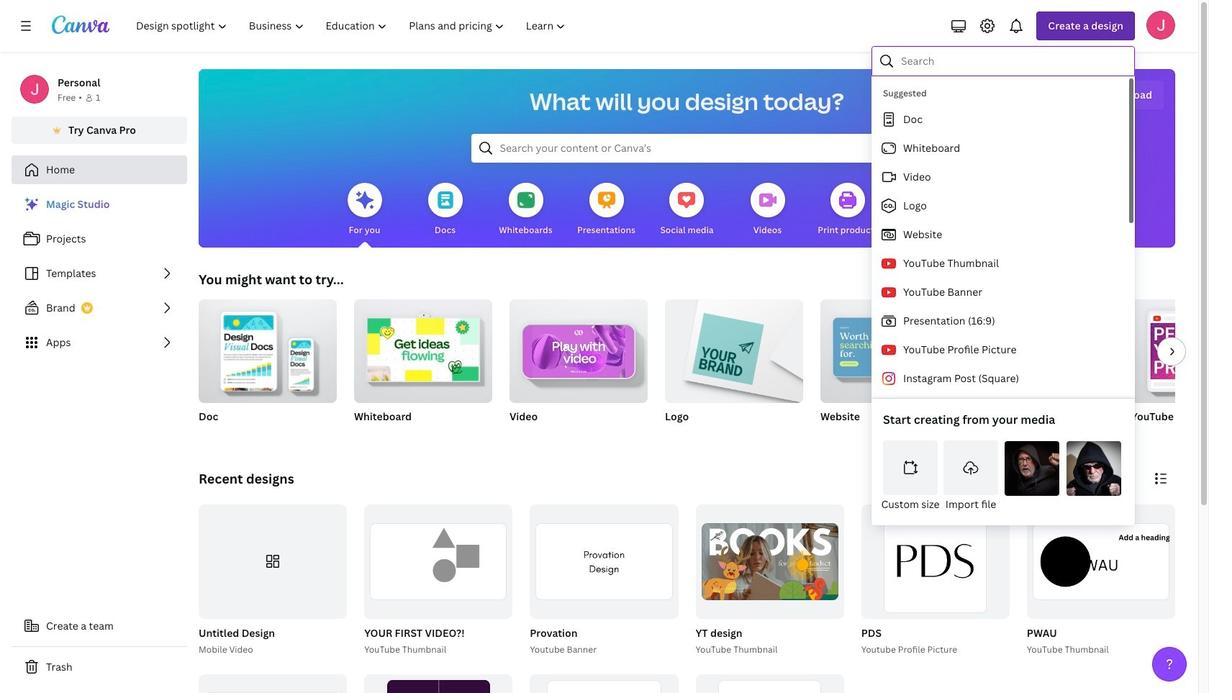 Task type: locate. For each thing, give the bounding box(es) containing it.
group
[[199, 294, 337, 442], [199, 294, 337, 403], [354, 294, 493, 442], [354, 294, 493, 403], [510, 294, 648, 442], [510, 294, 648, 403], [665, 300, 804, 442], [665, 300, 804, 403], [821, 300, 959, 442], [977, 300, 1115, 442], [1132, 300, 1210, 442], [196, 505, 347, 657], [199, 505, 347, 619], [362, 505, 513, 657], [365, 505, 513, 619], [527, 505, 679, 657], [530, 505, 679, 619], [693, 505, 845, 657], [859, 505, 1010, 657], [1025, 505, 1176, 657], [1028, 505, 1176, 619], [365, 675, 513, 694], [530, 675, 679, 694], [696, 675, 845, 694]]

0 vertical spatial search search field
[[902, 48, 1126, 75]]

0 horizontal spatial search search field
[[500, 135, 875, 162]]

Search search field
[[902, 48, 1126, 75], [500, 135, 875, 162]]

list
[[12, 190, 187, 357]]

1 vertical spatial search search field
[[500, 135, 875, 162]]

None search field
[[471, 134, 904, 163]]



Task type: describe. For each thing, give the bounding box(es) containing it.
james peterson image
[[1147, 11, 1176, 40]]

top level navigation element
[[127, 12, 579, 40]]

1 horizontal spatial search search field
[[902, 48, 1126, 75]]



Task type: vqa. For each thing, say whether or not it's contained in the screenshot.
Draw button at bottom left
no



